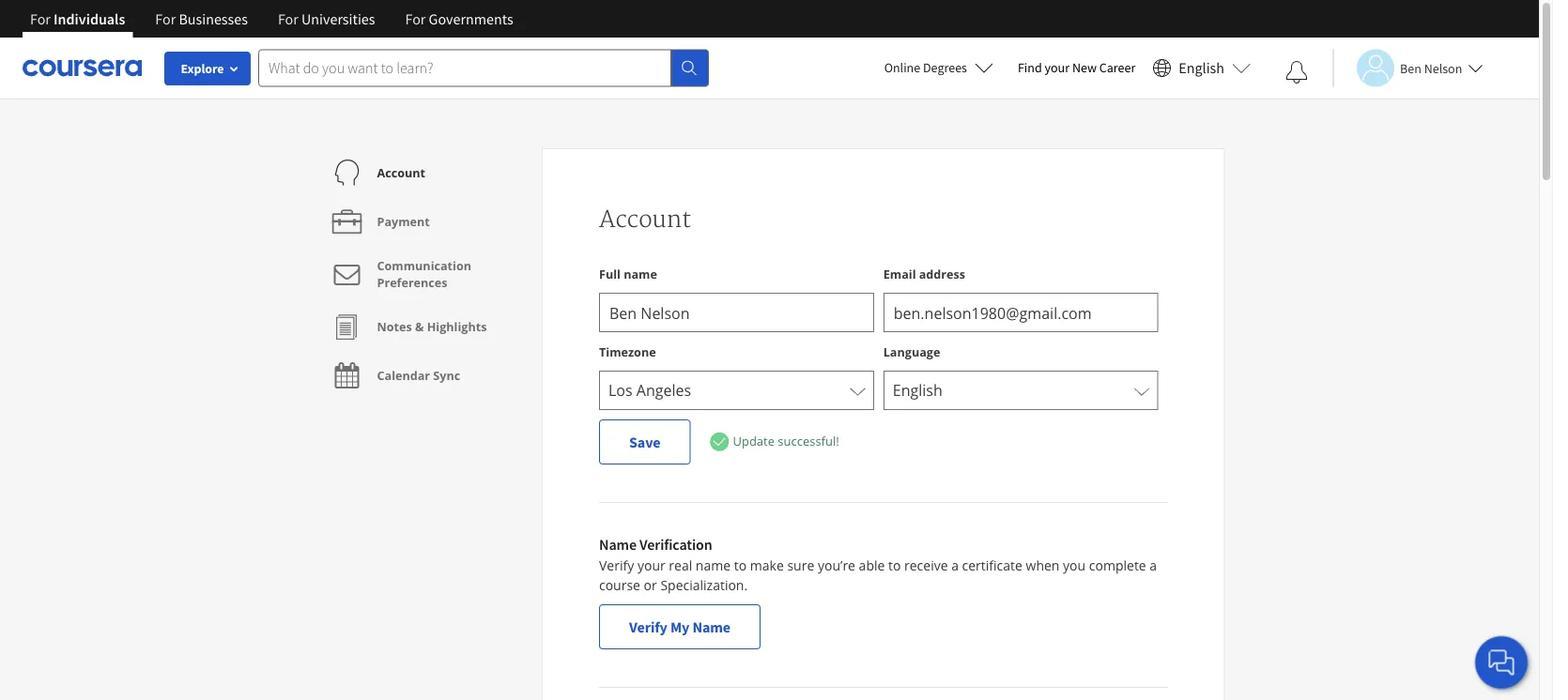 Task type: locate. For each thing, give the bounding box(es) containing it.
for left universities
[[278, 9, 299, 28]]

able
[[859, 557, 885, 575]]

verify up course
[[599, 557, 634, 575]]

4 for from the left
[[405, 9, 426, 28]]

2 to from the left
[[888, 557, 901, 575]]

career
[[1100, 59, 1136, 76]]

0 vertical spatial account
[[377, 165, 425, 181]]

businesses
[[179, 9, 248, 28]]

to left make
[[734, 557, 747, 575]]

name right full
[[624, 266, 657, 282]]

you
[[1063, 557, 1086, 575]]

1 for from the left
[[30, 9, 51, 28]]

your up "or"
[[638, 557, 666, 575]]

account inside 'element'
[[377, 165, 425, 181]]

show notifications image
[[1286, 61, 1308, 84]]

my
[[671, 618, 690, 637]]

chat with us image
[[1487, 648, 1517, 678]]

highlights
[[427, 319, 487, 335]]

online degrees button
[[869, 47, 1009, 88]]

account up payment
[[377, 165, 425, 181]]

1 vertical spatial name
[[693, 618, 731, 637]]

ben nelson button
[[1333, 49, 1483, 87]]

for for businesses
[[155, 9, 176, 28]]

a right the receive
[[952, 557, 959, 575]]

english button
[[1145, 38, 1259, 99]]

2 for from the left
[[155, 9, 176, 28]]

name up course
[[599, 535, 637, 554]]

0 vertical spatial verify
[[599, 557, 634, 575]]

1 horizontal spatial a
[[1150, 557, 1157, 575]]

certificate
[[962, 557, 1023, 575]]

0 horizontal spatial a
[[952, 557, 959, 575]]

for for governments
[[405, 9, 426, 28]]

your right find
[[1045, 59, 1070, 76]]

1 horizontal spatial name
[[693, 618, 731, 637]]

3 for from the left
[[278, 9, 299, 28]]

ben nelson
[[1400, 60, 1463, 77]]

for left the individuals
[[30, 9, 51, 28]]

name
[[599, 535, 637, 554], [693, 618, 731, 637]]

name
[[624, 266, 657, 282], [696, 557, 731, 575]]

save
[[629, 433, 661, 452]]

0 horizontal spatial name
[[624, 266, 657, 282]]

individuals
[[54, 9, 125, 28]]

save button
[[599, 420, 691, 465]]

new
[[1072, 59, 1097, 76]]

name up the specialization.
[[696, 557, 731, 575]]

sync
[[433, 368, 460, 384]]

for for individuals
[[30, 9, 51, 28]]

preferences
[[377, 275, 448, 291]]

for
[[30, 9, 51, 28], [155, 9, 176, 28], [278, 9, 299, 28], [405, 9, 426, 28]]

name inside name verification verify your real name to make sure you're able to receive a certificate when you complete a course or specialization.
[[696, 557, 731, 575]]

for businesses
[[155, 9, 248, 28]]

0 horizontal spatial account
[[377, 165, 425, 181]]

nelson
[[1424, 60, 1463, 77]]

update
[[733, 433, 775, 450]]

make
[[750, 557, 784, 575]]

account link
[[328, 148, 425, 197]]

0 vertical spatial your
[[1045, 59, 1070, 76]]

1 horizontal spatial account
[[599, 206, 691, 234]]

to
[[734, 557, 747, 575], [888, 557, 901, 575]]

0 vertical spatial name
[[599, 535, 637, 554]]

online degrees
[[884, 59, 967, 76]]

to right able
[[888, 557, 901, 575]]

calendar sync
[[377, 368, 460, 384]]

0 horizontal spatial to
[[734, 557, 747, 575]]

universities
[[302, 9, 375, 28]]

Full name text field
[[599, 293, 874, 332]]

specialization.
[[661, 577, 748, 595]]

0 horizontal spatial your
[[638, 557, 666, 575]]

your
[[1045, 59, 1070, 76], [638, 557, 666, 575]]

account up full name
[[599, 206, 691, 234]]

governments
[[429, 9, 513, 28]]

0 vertical spatial name
[[624, 266, 657, 282]]

1 horizontal spatial name
[[696, 557, 731, 575]]

1 vertical spatial name
[[696, 557, 731, 575]]

a right complete
[[1150, 557, 1157, 575]]

email address
[[884, 266, 966, 282]]

verify my name
[[629, 618, 731, 637]]

payment link
[[328, 197, 430, 246]]

verification
[[640, 535, 713, 554]]

a
[[952, 557, 959, 575], [1150, 557, 1157, 575]]

update successful!
[[733, 433, 839, 450]]

account
[[377, 165, 425, 181], [599, 206, 691, 234]]

receive
[[904, 557, 948, 575]]

0 horizontal spatial name
[[599, 535, 637, 554]]

name right my
[[693, 618, 731, 637]]

notes & highlights link
[[328, 302, 487, 351]]

degrees
[[923, 59, 967, 76]]

verify left my
[[629, 618, 668, 637]]

find
[[1018, 59, 1042, 76]]

1 vertical spatial your
[[638, 557, 666, 575]]

None search field
[[258, 49, 709, 87]]

for left governments
[[405, 9, 426, 28]]

when
[[1026, 557, 1060, 575]]

1 horizontal spatial to
[[888, 557, 901, 575]]

for left businesses
[[155, 9, 176, 28]]

2 a from the left
[[1150, 557, 1157, 575]]

account settings element
[[314, 148, 542, 400]]

explore
[[181, 60, 224, 77]]

address
[[919, 266, 966, 282]]

for universities
[[278, 9, 375, 28]]

update successful! alert
[[710, 432, 839, 453]]

verify
[[599, 557, 634, 575], [629, 618, 668, 637]]

&
[[415, 319, 424, 335]]



Task type: describe. For each thing, give the bounding box(es) containing it.
you're
[[818, 557, 856, 575]]

real
[[669, 557, 692, 575]]

explore button
[[164, 52, 251, 85]]

notes
[[377, 319, 412, 335]]

1 vertical spatial verify
[[629, 618, 668, 637]]

name verification verify your real name to make sure you're able to receive a certificate when you complete a course or specialization.
[[599, 535, 1157, 595]]

1 horizontal spatial your
[[1045, 59, 1070, 76]]

ben
[[1400, 60, 1422, 77]]

Email address text field
[[884, 293, 1159, 332]]

find your new career link
[[1009, 56, 1145, 80]]

course
[[599, 577, 641, 595]]

your inside name verification verify your real name to make sure you're able to receive a certificate when you complete a course or specialization.
[[638, 557, 666, 575]]

notes & highlights
[[377, 319, 487, 335]]

sure
[[787, 557, 815, 575]]

language
[[884, 344, 940, 360]]

complete
[[1089, 557, 1147, 575]]

1 to from the left
[[734, 557, 747, 575]]

payment
[[377, 214, 430, 230]]

or
[[644, 577, 657, 595]]

verify my name link
[[599, 605, 761, 650]]

email
[[884, 266, 916, 282]]

online
[[884, 59, 921, 76]]

1 a from the left
[[952, 557, 959, 575]]

calendar sync link
[[328, 351, 460, 400]]

1 vertical spatial account
[[599, 206, 691, 234]]

full
[[599, 266, 621, 282]]

What do you want to learn? text field
[[258, 49, 672, 87]]

full name
[[599, 266, 657, 282]]

timezone
[[599, 344, 656, 360]]

verify inside name verification verify your real name to make sure you're able to receive a certificate when you complete a course or specialization.
[[599, 557, 634, 575]]

for for universities
[[278, 9, 299, 28]]

banner navigation
[[15, 0, 528, 52]]

for individuals
[[30, 9, 125, 28]]

name inside name verification verify your real name to make sure you're able to receive a certificate when you complete a course or specialization.
[[599, 535, 637, 554]]

successful!
[[778, 433, 839, 450]]

communication
[[377, 258, 471, 274]]

name inside verify my name link
[[693, 618, 731, 637]]

calendar
[[377, 368, 430, 384]]

coursera image
[[23, 53, 142, 83]]

communication preferences
[[377, 258, 471, 291]]

find your new career
[[1018, 59, 1136, 76]]

english
[[1179, 59, 1225, 77]]

for governments
[[405, 9, 513, 28]]

communication preferences link
[[328, 246, 528, 302]]



Task type: vqa. For each thing, say whether or not it's contained in the screenshot.
Arts and Humanities button
no



